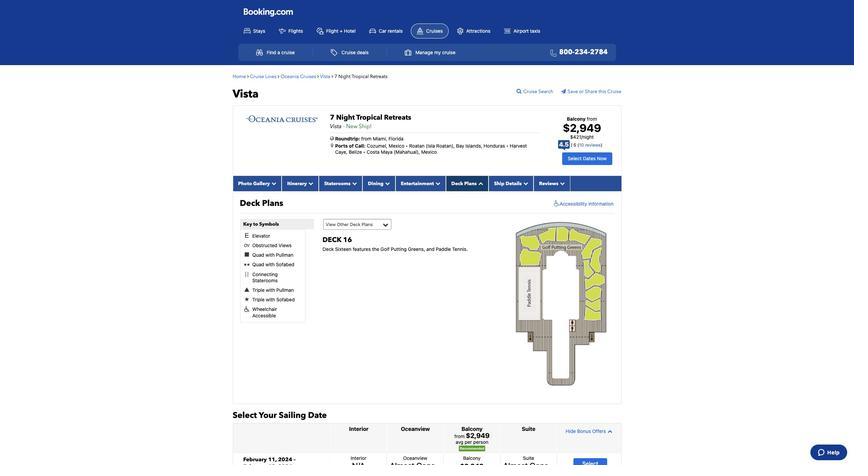 Task type: locate. For each thing, give the bounding box(es) containing it.
0 vertical spatial oceanview
[[401, 426, 430, 432]]

234-
[[575, 47, 590, 57]]

night for 7 night tropical retreats vista - new ship!
[[336, 113, 355, 122]]

chevron down image left entertainment
[[384, 181, 390, 186]]

chevron up image
[[477, 181, 483, 186], [606, 429, 613, 434]]

angle right image left 7 night tropical retreats
[[332, 74, 333, 79]]

booking.com home image
[[244, 8, 293, 17]]

1 quad from the top
[[252, 252, 264, 258]]

view other deck plans
[[326, 222, 373, 227]]

angle right image left vista link
[[317, 74, 319, 79]]

quad up the connecting
[[252, 262, 264, 268]]

0 vertical spatial sofabed
[[276, 262, 294, 268]]

mexico down florida
[[389, 143, 405, 149]]

deck plans button
[[446, 176, 489, 191]]

2 horizontal spatial chevron down image
[[384, 181, 390, 186]]

1 horizontal spatial mexico
[[421, 149, 437, 155]]

retreats for 7 night tropical retreats vista - new ship!
[[384, 113, 411, 122]]

putting
[[391, 246, 407, 252]]

chevron up image inside deck plans dropdown button
[[477, 181, 483, 186]]

airport taxis link
[[499, 24, 546, 38]]

february
[[243, 456, 267, 463]]

1 vertical spatial deck plans
[[240, 198, 283, 209]]

0 horizontal spatial deck plans
[[240, 198, 283, 209]]

0 vertical spatial tropical
[[352, 73, 369, 80]]

1 chevron down image from the left
[[270, 181, 276, 186]]

search
[[539, 88, 553, 95]]

11,
[[268, 456, 277, 463]]

triple down connecting staterooms
[[252, 287, 265, 293]]

night inside 7 night tropical retreats vista - new ship!
[[336, 113, 355, 122]]

chevron down image left the "reviews"
[[522, 181, 528, 186]]

from for from
[[455, 434, 465, 439]]

1 vertical spatial staterooms
[[252, 278, 278, 283]]

staterooms down the connecting
[[252, 278, 278, 283]]

chevron down image inside photo gallery dropdown button
[[270, 181, 276, 186]]

ship!
[[359, 123, 372, 130]]

roatan),
[[436, 143, 455, 149]]

chevron up image left "ship" at the right of the page
[[477, 181, 483, 186]]

4 chevron down image from the left
[[559, 181, 565, 186]]

photo
[[238, 180, 252, 187]]

staterooms down 'caye,'
[[324, 180, 351, 187]]

pullman
[[276, 252, 294, 258], [276, 287, 294, 293]]

cruises left vista link
[[300, 73, 316, 80]]

triple up wheelchair on the left bottom of the page
[[252, 297, 265, 303]]

0 horizontal spatial select
[[233, 410, 257, 421]]

sofabed down quad with pullman
[[276, 262, 294, 268]]

chevron down image left dining
[[351, 181, 357, 186]]

1 vertical spatial vista
[[233, 87, 259, 102]]

0 vertical spatial night
[[339, 73, 351, 80]]

0 horizontal spatial cruises
[[300, 73, 316, 80]]

cruise for manage my cruise
[[442, 49, 456, 55]]

from inside balcony from $2,949 avg per person
[[455, 434, 465, 439]]

balcony
[[462, 426, 483, 432], [463, 455, 481, 461]]

cruise
[[281, 49, 295, 55], [442, 49, 456, 55]]

cruises inside cruises link
[[426, 28, 443, 34]]

vista left the -
[[330, 123, 342, 130]]

chevron down image for entertainment
[[434, 181, 441, 186]]

sofabed down triple with pullman
[[276, 297, 295, 303]]

plans up "symbols"
[[262, 198, 283, 209]]

1 triple from the top
[[252, 287, 265, 293]]

chevron down image
[[270, 181, 276, 186], [434, 181, 441, 186], [522, 181, 528, 186], [559, 181, 565, 186]]

0 horizontal spatial chevron down image
[[307, 181, 313, 186]]

tropical down the deals
[[352, 73, 369, 80]]

cruise left the deals
[[342, 49, 356, 55]]

2 cruise from the left
[[442, 49, 456, 55]]

2 vertical spatial from
[[455, 434, 465, 439]]

cruise inside travel menu 'navigation'
[[342, 49, 356, 55]]

now
[[597, 156, 607, 161]]

1 vertical spatial chevron up image
[[606, 429, 613, 434]]

ship
[[494, 180, 505, 187]]

chevron down image inside dining dropdown button
[[384, 181, 390, 186]]

save or share this cruise link
[[561, 88, 622, 95]]

hide
[[566, 428, 576, 434]]

tropical
[[352, 73, 369, 80], [356, 113, 383, 122]]

connecting staterooms
[[252, 271, 278, 283]]

angle right image right lines
[[278, 74, 280, 79]]

night up the -
[[336, 113, 355, 122]]

2 triple from the top
[[252, 297, 265, 303]]

$2,949
[[563, 121, 601, 134], [466, 432, 490, 440]]

staterooms inside staterooms dropdown button
[[324, 180, 351, 187]]

10
[[579, 142, 584, 148]]

•
[[406, 143, 408, 149], [507, 143, 509, 149], [363, 149, 366, 155]]

/ up 4.5 / 5 ( 10 reviews )
[[581, 134, 583, 140]]

select left your
[[233, 410, 257, 421]]

car rentals link
[[364, 24, 408, 38]]

1 horizontal spatial /
[[581, 134, 583, 140]]

cruise left search
[[523, 88, 537, 95]]

retreats for 7 night tropical retreats
[[370, 73, 388, 80]]

stays link
[[238, 24, 271, 38]]

call:
[[355, 143, 366, 149]]

cruise right a
[[281, 49, 295, 55]]

select your sailing date
[[233, 410, 327, 421]]

quad with sofabed
[[252, 262, 294, 268]]

balcony up per
[[462, 426, 483, 432]]

0 vertical spatial staterooms
[[324, 180, 351, 187]]

to
[[253, 221, 258, 227]]

ports of call:
[[335, 143, 366, 149]]

2 horizontal spatial from
[[587, 116, 597, 122]]

chevron down image inside "reviews" dropdown button
[[559, 181, 565, 186]]

chevron down image for staterooms
[[351, 181, 357, 186]]

1 horizontal spatial chevron up image
[[606, 429, 613, 434]]

tropical for 7 night tropical retreats vista - new ship!
[[356, 113, 383, 122]]

(isla
[[426, 143, 435, 149]]

costa
[[367, 149, 380, 155]]

this
[[599, 88, 606, 95]]

1 vertical spatial cruises
[[300, 73, 316, 80]]

1 horizontal spatial chevron down image
[[351, 181, 357, 186]]

• left harvest
[[507, 143, 509, 149]]

chevron down image for reviews
[[559, 181, 565, 186]]

1 angle right image from the left
[[247, 74, 249, 79]]

chevron up image right bonus
[[606, 429, 613, 434]]

with down obstructed views
[[266, 252, 275, 258]]

4 angle right image from the left
[[332, 74, 333, 79]]

harvest
[[510, 143, 527, 149]]

from inside balcony from $2,949 $421 / night
[[587, 116, 597, 122]]

photo gallery
[[238, 180, 270, 187]]

stays
[[253, 28, 265, 34]]

–
[[294, 456, 296, 463]]

1 vertical spatial pullman
[[276, 287, 294, 293]]

maya
[[381, 149, 393, 155]]

2 chevron down image from the left
[[351, 181, 357, 186]]

7 right vista link
[[335, 73, 337, 80]]

cruises up manage my cruise
[[426, 28, 443, 34]]

0 horizontal spatial /
[[571, 142, 573, 148]]

person
[[473, 439, 489, 445]]

$2,949 up 4.5 / 5 ( 10 reviews )
[[563, 121, 601, 134]]

flights link
[[273, 24, 309, 38]]

7 up globe icon
[[330, 113, 335, 122]]

retreats inside 7 night tropical retreats vista - new ship!
[[384, 113, 411, 122]]

chevron down image left deck plans dropdown button
[[434, 181, 441, 186]]

staterooms
[[324, 180, 351, 187], [252, 278, 278, 283]]

plans inside dropdown button
[[464, 180, 477, 187]]

new
[[346, 123, 358, 130]]

tropical inside 7 night tropical retreats vista - new ship!
[[356, 113, 383, 122]]

view other deck plans link
[[323, 219, 392, 230]]

from up the call:
[[361, 136, 372, 141]]

1 vertical spatial from
[[361, 136, 372, 141]]

1 horizontal spatial deck plans
[[452, 180, 477, 187]]

oceania cruises image
[[245, 115, 318, 123]]

quad down obstructed
[[252, 252, 264, 258]]

pullman up triple with sofabed on the left bottom of the page
[[276, 287, 294, 293]]

0 horizontal spatial chevron up image
[[477, 181, 483, 186]]

flights
[[288, 28, 303, 34]]

night right vista link
[[339, 73, 351, 80]]

roundtrip:
[[335, 136, 360, 141]]

0 horizontal spatial staterooms
[[252, 278, 278, 283]]

obstructed views
[[252, 243, 292, 248]]

0 vertical spatial triple
[[252, 287, 265, 293]]

1 vertical spatial night
[[336, 113, 355, 122]]

0 vertical spatial mexico
[[389, 143, 405, 149]]

from left per
[[455, 434, 465, 439]]

with
[[266, 252, 275, 258], [266, 262, 275, 268], [266, 287, 275, 293], [266, 297, 275, 303]]

3 chevron down image from the left
[[384, 181, 390, 186]]

1 horizontal spatial plans
[[362, 222, 373, 227]]

deck plans inside dropdown button
[[452, 180, 477, 187]]

hide bonus offers
[[566, 428, 606, 434]]

cruises
[[426, 28, 443, 34], [300, 73, 316, 80]]

plans left "ship" at the right of the page
[[464, 180, 477, 187]]

-
[[343, 123, 345, 130]]

0 horizontal spatial $2,949
[[466, 432, 490, 440]]

cruise left lines
[[250, 73, 264, 80]]

deck 16 deck sixteen features the golf putting greens, and paddle tennis.
[[323, 235, 468, 252]]

deck inside deck 16 deck sixteen features the golf putting greens, and paddle tennis.
[[323, 246, 334, 252]]

chevron down image up wheelchair icon
[[559, 181, 565, 186]]

7 inside 7 night tropical retreats vista - new ship!
[[330, 113, 335, 122]]

1 horizontal spatial staterooms
[[324, 180, 351, 187]]

0 vertical spatial select
[[568, 156, 582, 161]]

night
[[339, 73, 351, 80], [336, 113, 355, 122]]

views
[[279, 243, 292, 248]]

angle right image
[[247, 74, 249, 79], [278, 74, 280, 79], [317, 74, 319, 79], [332, 74, 333, 79]]

0 vertical spatial plans
[[464, 180, 477, 187]]

1 vertical spatial sofabed
[[276, 297, 295, 303]]

flight + hotel link
[[311, 24, 361, 38]]

chevron down image inside ship details dropdown button
[[522, 181, 528, 186]]

0 vertical spatial 7
[[335, 73, 337, 80]]

chevron down image inside staterooms dropdown button
[[351, 181, 357, 186]]

0 horizontal spatial mexico
[[389, 143, 405, 149]]

$2,949 for from
[[466, 432, 490, 440]]

chevron down image for dining
[[384, 181, 390, 186]]

triple
[[252, 287, 265, 293], [252, 297, 265, 303]]

3 angle right image from the left
[[317, 74, 319, 79]]

cruise right my
[[442, 49, 456, 55]]

manage
[[416, 49, 433, 55]]

oceanview
[[401, 426, 430, 432], [403, 455, 427, 461]]

with for triple with sofabed
[[266, 297, 275, 303]]

home
[[233, 73, 246, 80]]

vista down home
[[233, 87, 259, 102]]

1 horizontal spatial cruises
[[426, 28, 443, 34]]

2 chevron down image from the left
[[434, 181, 441, 186]]

angle right image right home
[[247, 74, 249, 79]]

with for quad with pullman
[[266, 252, 275, 258]]

2 vertical spatial vista
[[330, 123, 342, 130]]

balcony for balcony from $2,949 avg per person
[[462, 426, 483, 432]]

select          dates now link
[[563, 153, 613, 165]]

from right balcony
[[587, 116, 597, 122]]

vista right oceania cruises
[[320, 73, 330, 80]]

1 vertical spatial tropical
[[356, 113, 383, 122]]

select
[[568, 156, 582, 161], [233, 410, 257, 421]]

select for select your sailing date
[[233, 410, 257, 421]]

chevron down image for itinerary
[[307, 181, 313, 186]]

dining button
[[363, 176, 396, 191]]

0 vertical spatial /
[[581, 134, 583, 140]]

7 for 7 night tropical retreats vista - new ship!
[[330, 113, 335, 122]]

tropical up ship!
[[356, 113, 383, 122]]

with up triple with sofabed on the left bottom of the page
[[266, 287, 275, 293]]

1 horizontal spatial $2,949
[[563, 121, 601, 134]]

cruise deals
[[342, 49, 369, 55]]

with down triple with pullman
[[266, 297, 275, 303]]

chevron up image inside hide bonus offers link
[[606, 429, 613, 434]]

2 angle right image from the left
[[278, 74, 280, 79]]

1 vertical spatial retreats
[[384, 113, 411, 122]]

1 horizontal spatial from
[[455, 434, 465, 439]]

0 vertical spatial balcony
[[462, 426, 483, 432]]

with down quad with pullman
[[266, 262, 275, 268]]

$2,949 inside balcony from $2,949 avg per person
[[466, 432, 490, 440]]

bay
[[456, 143, 464, 149]]

0 vertical spatial retreats
[[370, 73, 388, 80]]

• up (mahahual),
[[406, 143, 408, 149]]

tropical for 7 night tropical retreats
[[352, 73, 369, 80]]

)
[[601, 142, 603, 148]]

1 chevron down image from the left
[[307, 181, 313, 186]]

2 horizontal spatial •
[[507, 143, 509, 149]]

globe image
[[330, 136, 334, 141]]

/ left 5
[[571, 142, 573, 148]]

chevron down image inside itinerary dropdown button
[[307, 181, 313, 186]]

mexico down (isla
[[421, 149, 437, 155]]

1 vertical spatial $2,949
[[466, 432, 490, 440]]

chevron up image for hide bonus offers
[[606, 429, 613, 434]]

belize
[[349, 149, 362, 155]]

0 vertical spatial chevron up image
[[477, 181, 483, 186]]

pullman down views
[[276, 252, 294, 258]]

cruise for cruise deals
[[342, 49, 356, 55]]

1 vertical spatial balcony
[[463, 455, 481, 461]]

$2,949 up recommended image
[[466, 432, 490, 440]]

0 vertical spatial $2,949
[[563, 121, 601, 134]]

0 horizontal spatial cruise
[[281, 49, 295, 55]]

$421
[[570, 134, 581, 140]]

1 vertical spatial 7
[[330, 113, 335, 122]]

chevron down image for photo gallery
[[270, 181, 276, 186]]

0 vertical spatial deck plans
[[452, 180, 477, 187]]

balcony down recommended image
[[463, 455, 481, 461]]

2 vertical spatial plans
[[362, 222, 373, 227]]

0 vertical spatial cruises
[[426, 28, 443, 34]]

cruise inside dropdown button
[[442, 49, 456, 55]]

0 vertical spatial from
[[587, 116, 597, 122]]

0 vertical spatial quad
[[252, 252, 264, 258]]

chevron down image inside the entertainment dropdown button
[[434, 181, 441, 186]]

1 vertical spatial quad
[[252, 262, 264, 268]]

cruise right this
[[608, 88, 622, 95]]

3 chevron down image from the left
[[522, 181, 528, 186]]

chevron down image
[[307, 181, 313, 186], [351, 181, 357, 186], [384, 181, 390, 186]]

deals
[[357, 49, 369, 55]]

1 horizontal spatial cruise
[[442, 49, 456, 55]]

0 horizontal spatial plans
[[262, 198, 283, 209]]

rentals
[[388, 28, 403, 34]]

chevron down image left the itinerary
[[270, 181, 276, 186]]

plans right other
[[362, 222, 373, 227]]

triple with pullman
[[252, 287, 294, 293]]

0 vertical spatial pullman
[[276, 252, 294, 258]]

airport taxis
[[514, 28, 541, 34]]

cruise
[[342, 49, 356, 55], [250, 73, 264, 80], [523, 88, 537, 95], [608, 88, 622, 95]]

2 quad from the top
[[252, 262, 264, 268]]

1 vertical spatial select
[[233, 410, 257, 421]]

february 11, 2024 –
[[243, 456, 296, 463]]

triple for triple with sofabed
[[252, 297, 265, 303]]

oceania cruises
[[281, 73, 316, 80]]

golf
[[381, 246, 390, 252]]

balcony inside balcony from $2,949 avg per person
[[462, 426, 483, 432]]

4.5 / 5 ( 10 reviews )
[[559, 141, 603, 148]]

select down 5
[[568, 156, 582, 161]]

manage my cruise
[[416, 49, 456, 55]]

from
[[587, 116, 597, 122], [361, 136, 372, 141], [455, 434, 465, 439]]

2 horizontal spatial plans
[[464, 180, 477, 187]]

• down the call:
[[363, 149, 366, 155]]

1 horizontal spatial select
[[568, 156, 582, 161]]

chevron down image left staterooms dropdown button
[[307, 181, 313, 186]]

1 vertical spatial /
[[571, 142, 573, 148]]

1 vertical spatial oceanview
[[403, 455, 427, 461]]

flight + hotel
[[326, 28, 356, 34]]

1 cruise from the left
[[281, 49, 295, 55]]

1 vertical spatial triple
[[252, 297, 265, 303]]

angle right image for cruise lines
[[278, 74, 280, 79]]



Task type: describe. For each thing, give the bounding box(es) containing it.
travel menu navigation
[[238, 44, 616, 61]]

car rentals
[[379, 28, 403, 34]]

itinerary
[[287, 180, 307, 187]]

deck inside dropdown button
[[452, 180, 463, 187]]

save
[[568, 88, 578, 95]]

7 night tropical retreats vista - new ship!
[[330, 113, 411, 130]]

symbols
[[259, 221, 279, 227]]

pullman for quad with pullman
[[276, 252, 294, 258]]

chevron up image for deck plans
[[477, 181, 483, 186]]

cozumel, mexico • roatan (isla roatan), bay islands, honduras •
[[367, 143, 509, 149]]

wheelchair image
[[552, 200, 560, 207]]

key to symbols
[[243, 221, 279, 227]]

angle right image for home
[[247, 74, 249, 79]]

accessibility information
[[560, 201, 614, 207]]

7 for 7 night tropical retreats
[[335, 73, 337, 80]]

per
[[465, 439, 472, 445]]

800-234-2784
[[559, 47, 608, 57]]

wheelchair
[[252, 306, 277, 312]]

0 vertical spatial interior
[[349, 426, 369, 432]]

oceania cruises link
[[281, 73, 316, 80]]

offers
[[592, 428, 606, 434]]

triple with sofabed
[[252, 297, 295, 303]]

from for $2,949
[[587, 116, 597, 122]]

deck
[[323, 235, 342, 245]]

0 horizontal spatial •
[[363, 149, 366, 155]]

sofabed for quad with sofabed
[[276, 262, 294, 268]]

find a cruise
[[267, 49, 295, 55]]

paper plane image
[[561, 89, 568, 94]]

quad for quad with sofabed
[[252, 262, 264, 268]]

cruise search
[[523, 88, 553, 95]]

cruise deals link
[[323, 46, 376, 59]]

staterooms button
[[319, 176, 363, 191]]

select          dates now
[[568, 156, 607, 161]]

manage my cruise button
[[397, 46, 463, 59]]

10 reviews link
[[579, 142, 601, 148]]

features
[[353, 246, 371, 252]]

select for select          dates now
[[568, 156, 582, 161]]

triple for triple with pullman
[[252, 287, 265, 293]]

cruise for cruise search
[[523, 88, 537, 95]]

with for triple with pullman
[[266, 287, 275, 293]]

car
[[379, 28, 387, 34]]

7 night tropical retreats
[[335, 73, 388, 80]]

night
[[583, 134, 594, 140]]

vista inside 7 night tropical retreats vista - new ship!
[[330, 123, 342, 130]]

/ inside balcony from $2,949 $421 / night
[[581, 134, 583, 140]]

find
[[267, 49, 276, 55]]

avg
[[456, 439, 464, 445]]

$2,949 for $2,949
[[563, 121, 601, 134]]

hide bonus offers link
[[559, 425, 620, 437]]

0 vertical spatial suite
[[522, 426, 536, 432]]

+
[[340, 28, 343, 34]]

wheelchair accessible
[[252, 306, 277, 318]]

cruises link
[[411, 23, 449, 38]]

dining
[[368, 180, 384, 187]]

share
[[585, 88, 598, 95]]

1 vertical spatial interior
[[351, 455, 367, 461]]

roundtrip: from miami, florida
[[335, 136, 404, 141]]

cruise search link
[[517, 88, 560, 95]]

the
[[372, 246, 379, 252]]

recommended image
[[459, 446, 485, 452]]

1 horizontal spatial •
[[406, 143, 408, 149]]

accessibility information link
[[552, 200, 614, 207]]

1 vertical spatial suite
[[523, 455, 534, 461]]

map marker image
[[331, 143, 334, 148]]

quad with pullman
[[252, 252, 294, 258]]

night for 7 night tropical retreats
[[339, 73, 351, 80]]

vista link
[[320, 73, 332, 80]]

attractions link
[[451, 24, 496, 38]]

tennis.
[[452, 246, 468, 252]]

costa maya (mahahual), mexico
[[366, 149, 437, 155]]

view
[[326, 222, 336, 227]]

vista main content
[[229, 68, 625, 465]]

cruises inside vista main content
[[300, 73, 316, 80]]

attractions
[[466, 28, 491, 34]]

lines
[[265, 73, 277, 80]]

cruise for find a cruise
[[281, 49, 295, 55]]

ports
[[335, 143, 348, 149]]

1 vertical spatial plans
[[262, 198, 283, 209]]

quad for quad with pullman
[[252, 252, 264, 258]]

reviews
[[539, 180, 559, 187]]

airport
[[514, 28, 529, 34]]

cruise for cruise lines
[[250, 73, 264, 80]]

16
[[343, 235, 352, 245]]

greens,
[[408, 246, 425, 252]]

chevron down image for ship details
[[522, 181, 528, 186]]

entertainment button
[[396, 176, 446, 191]]

bonus
[[577, 428, 591, 434]]

2784
[[590, 47, 608, 57]]

(
[[578, 142, 579, 148]]

key
[[243, 221, 252, 227]]

0 vertical spatial vista
[[320, 73, 330, 80]]

obstructed
[[252, 243, 277, 248]]

balcony for balcony
[[463, 455, 481, 461]]

itinerary button
[[282, 176, 319, 191]]

save or share this cruise
[[568, 88, 622, 95]]

of
[[349, 143, 354, 149]]

reviews
[[585, 142, 601, 148]]

sofabed for triple with sofabed
[[276, 297, 295, 303]]

elevator
[[252, 233, 270, 239]]

with for quad with sofabed
[[266, 262, 275, 268]]

florida
[[389, 136, 404, 141]]

roatan
[[409, 143, 425, 149]]

angle right image for oceania cruises
[[317, 74, 319, 79]]

balcony
[[567, 116, 586, 122]]

or
[[579, 88, 584, 95]]

pullman for triple with pullman
[[276, 287, 294, 293]]

my
[[434, 49, 441, 55]]

1 vertical spatial mexico
[[421, 149, 437, 155]]

ship details button
[[489, 176, 534, 191]]

paddle
[[436, 246, 451, 252]]

taxis
[[530, 28, 541, 34]]

harvest caye, belize
[[335, 143, 527, 155]]

photo gallery button
[[233, 176, 282, 191]]

a
[[278, 49, 280, 55]]

0 horizontal spatial from
[[361, 136, 372, 141]]

miami,
[[373, 136, 387, 141]]

search image
[[517, 88, 523, 94]]

800-
[[559, 47, 575, 57]]

angle right image for vista
[[332, 74, 333, 79]]

/ inside 4.5 / 5 ( 10 reviews )
[[571, 142, 573, 148]]



Task type: vqa. For each thing, say whether or not it's contained in the screenshot.
the Today in the No Interest or Approval: Book with No Cruise Payment Due Today Limited Time Offer: Up to $75 Free Specialty Dining Credit Bonus: Gratuities Included & Exclusive Savings Booking.com Bonus: Up to $1,000 to Spend on Board All-Included: Free Drinks & Wi-Fi with Most Fares! 75% Off 2nd Guests & Up to $200 in Savings!
no



